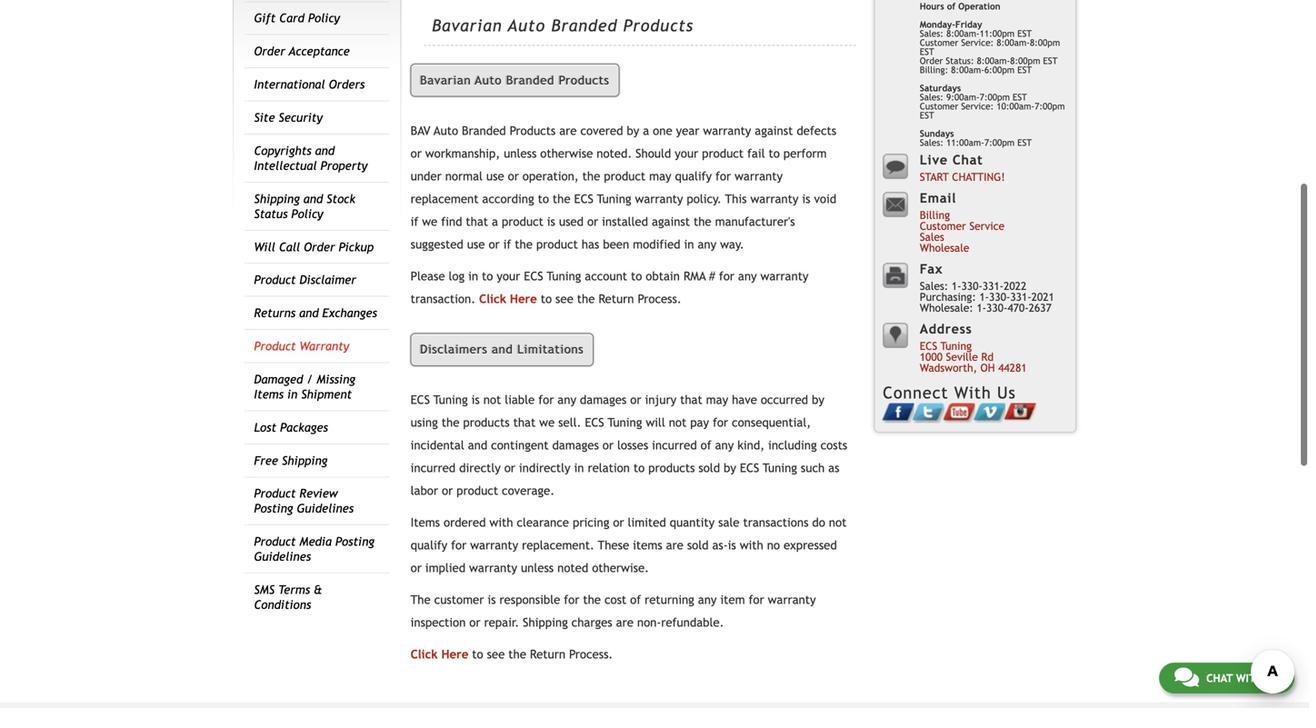 Task type: vqa. For each thing, say whether or not it's contained in the screenshot.
left Click Here LINK
yes



Task type: describe. For each thing, give the bounding box(es) containing it.
1 vertical spatial a
[[492, 215, 498, 229]]

installed
[[602, 215, 649, 229]]

product review posting guidelines link
[[254, 487, 354, 516]]

packages
[[280, 421, 328, 435]]

product down according
[[502, 215, 544, 229]]

fail
[[748, 146, 765, 161]]

will
[[646, 416, 666, 430]]

chat inside live chat start chatting!
[[953, 152, 984, 167]]

1 vertical spatial if
[[504, 237, 511, 252]]

0 horizontal spatial order
[[254, 44, 285, 58]]

warranty down fail
[[735, 169, 783, 183]]

330- down 2022
[[987, 301, 1008, 314]]

start
[[920, 170, 949, 183]]

1 vertical spatial bavarian auto branded products
[[420, 73, 610, 87]]

1 horizontal spatial with
[[740, 539, 764, 553]]

saturdays
[[920, 83, 962, 93]]

sales link
[[920, 230, 945, 243]]

product for product disclaimer
[[254, 273, 296, 287]]

the down account
[[577, 292, 595, 306]]

0 vertical spatial 8:00pm
[[1030, 37, 1061, 48]]

1 vertical spatial click
[[411, 648, 438, 662]]

in inside ecs tuning is not liable for any damages or injury that may have occurred by using the products that we sell. ecs tuning will not pay for consequential, incidental and contingent damages or losses incurred of any kind, including costs incurred directly or indirectly in relation to products sold by ecs tuning such as labor or product coverage.
[[574, 461, 584, 475]]

the customer is responsible for the cost of returning any item for warranty inspection or repair. shipping charges are non-refundable.
[[411, 593, 816, 630]]

missing
[[317, 372, 356, 387]]

operation,
[[523, 169, 579, 183]]

1 vertical spatial use
[[467, 237, 485, 252]]

repair.
[[484, 616, 519, 630]]

guidelines for review
[[297, 502, 354, 516]]

ecs up using
[[411, 393, 430, 407]]

1 vertical spatial not
[[669, 416, 687, 430]]

consequential,
[[732, 416, 811, 430]]

or left injury
[[631, 393, 642, 407]]

shipping and stock status policy link
[[254, 192, 356, 221]]

clearance
[[517, 516, 569, 530]]

0 vertical spatial here
[[510, 292, 537, 306]]

wadsworth,
[[920, 361, 978, 374]]

1 horizontal spatial order
[[304, 240, 335, 254]]

order acceptance link
[[254, 44, 350, 58]]

kind,
[[738, 439, 765, 453]]

for right liable
[[539, 393, 554, 407]]

status:
[[946, 55, 975, 66]]

or right labor
[[442, 484, 453, 498]]

in inside damaged / missing items in shipment
[[287, 387, 298, 402]]

copyrights and intellectual property
[[254, 144, 368, 173]]

2637
[[1029, 301, 1052, 314]]

0 vertical spatial a
[[643, 124, 650, 138]]

of inside ecs tuning is not liable for any damages or injury that may have occurred by using the products that we sell. ecs tuning will not pay for consequential, incidental and contingent damages or losses incurred of any kind, including costs incurred directly or indirectly in relation to products sold by ecs tuning such as labor or product coverage.
[[701, 439, 712, 453]]

items ordered with clearance pricing or limited quantity sale transactions do not qualify for warranty replacement. these items are sold as-is with no expressed or implied warranty unless noted otherwise.
[[411, 516, 847, 576]]

the down policy.
[[694, 215, 712, 229]]

that inside bav auto branded products are covered by a one year warranty against defects or workmanship, unless otherwise noted. should your product fail to perform under normal use or operation, the product may qualify for warranty replacement according to the ecs tuning warranty policy. this warranty is void if we find that a product is used or installed against the manufacturer's suggested use or if the product has been modified in any way.
[[466, 215, 488, 229]]

to up limitations
[[541, 292, 552, 306]]

according
[[482, 192, 535, 206]]

0 horizontal spatial against
[[652, 215, 690, 229]]

occurred
[[761, 393, 809, 407]]

items inside damaged / missing items in shipment
[[254, 387, 284, 402]]

free
[[254, 454, 278, 468]]

wholesale:
[[920, 301, 974, 314]]

shipping inside the shipping and stock status policy
[[254, 192, 300, 206]]

card
[[279, 11, 305, 25]]

for right the item
[[749, 593, 765, 607]]

any inside the customer is responsible for the cost of returning any item for warranty inspection or repair. shipping charges are non-refundable.
[[698, 593, 717, 607]]

contingent
[[491, 439, 549, 453]]

or right used
[[588, 215, 599, 229]]

product down the noted.
[[604, 169, 646, 183]]

1 vertical spatial products
[[649, 461, 695, 475]]

is left void
[[803, 192, 811, 206]]

implied
[[426, 561, 466, 576]]

have
[[732, 393, 758, 407]]

tuning up using
[[434, 393, 468, 407]]

1 horizontal spatial products
[[559, 73, 610, 87]]

comments image
[[1175, 667, 1200, 689]]

product left fail
[[702, 146, 744, 161]]

8:00am- up "9:00am-"
[[952, 65, 985, 75]]

and for limitations
[[492, 343, 514, 357]]

posting for product media posting guidelines
[[336, 535, 375, 549]]

are for limited
[[666, 539, 684, 553]]

will call order pickup
[[254, 240, 374, 254]]

1 vertical spatial shipping
[[282, 454, 328, 468]]

covered
[[581, 124, 624, 138]]

0 vertical spatial branded
[[551, 16, 618, 35]]

security
[[279, 111, 323, 125]]

9:00am-
[[947, 92, 980, 102]]

0 horizontal spatial process.
[[569, 648, 613, 662]]

labor
[[411, 484, 438, 498]]

returns and exchanges
[[254, 306, 377, 320]]

0 horizontal spatial see
[[487, 648, 505, 662]]

product down used
[[537, 237, 578, 252]]

or up 'relation'
[[603, 439, 614, 453]]

the inside the customer is responsible for the cost of returning any item for warranty inspection or repair. shipping charges are non-refundable.
[[583, 593, 601, 607]]

sales
[[920, 230, 945, 243]]

we inside ecs tuning is not liable for any damages or injury that may have occurred by using the products that we sell. ecs tuning will not pay for consequential, incidental and contingent damages or losses incurred of any kind, including costs incurred directly or indirectly in relation to products sold by ecs tuning such as labor or product coverage.
[[540, 416, 555, 430]]

product inside ecs tuning is not liable for any damages or injury that may have occurred by using the products that we sell. ecs tuning will not pay for consequential, incidental and contingent damages or losses incurred of any kind, including costs incurred directly or indirectly in relation to products sold by ecs tuning such as labor or product coverage.
[[457, 484, 499, 498]]

conditions
[[254, 598, 311, 612]]

or down bav
[[411, 146, 422, 161]]

status
[[254, 207, 288, 221]]

any inside please log in to your ecs tuning account to obtain rma # for any warranty transaction.
[[739, 269, 757, 283]]

tuning down including
[[763, 461, 798, 475]]

and for exchanges
[[299, 306, 319, 320]]

0 vertical spatial process.
[[638, 292, 682, 306]]

review
[[300, 487, 338, 501]]

the down the noted.
[[583, 169, 601, 183]]

charges
[[572, 616, 613, 630]]

470-
[[1008, 301, 1029, 314]]

may inside bav auto branded products are covered by a one year warranty against defects or workmanship, unless otherwise noted. should your product fail to perform under normal use or operation, the product may qualify for warranty replacement according to the ecs tuning warranty policy. this warranty is void if we find that a product is used or installed against the manufacturer's suggested use or if the product has been modified in any way.
[[650, 169, 672, 183]]

1 horizontal spatial click here link
[[479, 292, 537, 306]]

1 vertical spatial bavarian
[[420, 73, 472, 87]]

copyrights
[[254, 144, 312, 158]]

any left the kind,
[[716, 439, 734, 453]]

live chat start chatting!
[[920, 152, 1006, 183]]

2 service: from the top
[[962, 101, 994, 111]]

address
[[920, 321, 973, 336]]

this
[[726, 192, 747, 206]]

free shipping
[[254, 454, 328, 468]]

connect with us
[[883, 383, 1017, 402]]

international orders link
[[254, 77, 365, 91]]

returning
[[645, 593, 695, 607]]

directly
[[459, 461, 501, 475]]

1000
[[920, 350, 943, 363]]

pickup
[[339, 240, 374, 254]]

is inside the customer is responsible for the cost of returning any item for warranty inspection or repair. shipping charges are non-refundable.
[[488, 593, 496, 607]]

limited
[[628, 516, 666, 530]]

customer
[[434, 593, 484, 607]]

bav
[[411, 124, 431, 138]]

seville
[[947, 350, 979, 363]]

0 horizontal spatial not
[[484, 393, 501, 407]]

of inside hours of operation monday-friday sales: 8:00am-11:00pm est customer service: 8:00am-8:00pm est order status: 8:00am-8:00pm est billing: 8:00am-6:00pm est saturdays sales: 9:00am-7:00pm est customer service: 10:00am-7:00pm est sundays sales: 11:00am-7:00pm est
[[948, 1, 956, 11]]

posting for product review posting guidelines
[[254, 502, 293, 516]]

including
[[769, 439, 817, 453]]

been
[[603, 237, 630, 252]]

may inside ecs tuning is not liable for any damages or injury that may have occurred by using the products that we sell. ecs tuning will not pay for consequential, incidental and contingent damages or losses incurred of any kind, including costs incurred directly or indirectly in relation to products sold by ecs tuning such as labor or product coverage.
[[706, 393, 729, 407]]

ecs right the sell.
[[585, 416, 605, 430]]

330- up wholesale:
[[962, 280, 983, 292]]

billing link
[[920, 209, 951, 221]]

8:00am- down 11:00pm
[[977, 55, 1011, 66]]

coverage.
[[502, 484, 555, 498]]

6:00pm
[[985, 65, 1015, 75]]

the up used
[[553, 192, 571, 206]]

7:00pm down 10:00am-
[[985, 137, 1015, 148]]

tuning up "losses"
[[608, 416, 643, 430]]

2022
[[1004, 280, 1027, 292]]

2 horizontal spatial auto
[[508, 16, 546, 35]]

item
[[721, 593, 745, 607]]

or up 'these'
[[613, 516, 625, 530]]

1- left 2022
[[980, 290, 990, 303]]

order inside hours of operation monday-friday sales: 8:00am-11:00pm est customer service: 8:00am-8:00pm est order status: 8:00am-8:00pm est billing: 8:00am-6:00pm est saturdays sales: 9:00am-7:00pm est customer service: 10:00am-7:00pm est sundays sales: 11:00am-7:00pm est
[[920, 55, 944, 66]]

chat with us
[[1207, 672, 1280, 685]]

ecs inside address ecs tuning 1000 seville rd wadsworth, oh 44281
[[920, 340, 938, 352]]

1- right wholesale:
[[977, 301, 987, 314]]

1 horizontal spatial 331-
[[1011, 290, 1032, 303]]

1 vertical spatial click here link
[[411, 648, 469, 662]]

for up charges
[[564, 593, 580, 607]]

your inside bav auto branded products are covered by a one year warranty against defects or workmanship, unless otherwise noted. should your product fail to perform under normal use or operation, the product may qualify for warranty replacement according to the ecs tuning warranty policy. this warranty is void if we find that a product is used or installed against the manufacturer's suggested use or if the product has been modified in any way.
[[675, 146, 699, 161]]

returns
[[254, 306, 296, 320]]

1 vertical spatial branded
[[507, 73, 555, 87]]

ecs inside bav auto branded products are covered by a one year warranty against defects or workmanship, unless otherwise noted. should your product fail to perform under normal use or operation, the product may qualify for warranty replacement according to the ecs tuning warranty policy. this warranty is void if we find that a product is used or installed against the manufacturer's suggested use or if the product has been modified in any way.
[[574, 192, 594, 206]]

0 vertical spatial policy
[[308, 11, 340, 25]]

branded inside bav auto branded products are covered by a one year warranty against defects or workmanship, unless otherwise noted. should your product fail to perform under normal use or operation, the product may qualify for warranty replacement according to the ecs tuning warranty policy. this warranty is void if we find that a product is used or installed against the manufacturer's suggested use or if the product has been modified in any way.
[[462, 124, 506, 138]]

product for product warranty
[[254, 339, 296, 353]]

0 horizontal spatial here
[[442, 648, 469, 662]]

the down repair.
[[509, 648, 527, 662]]

site
[[254, 111, 275, 125]]

1 vertical spatial by
[[812, 393, 825, 407]]

media
[[300, 535, 332, 549]]

product disclaimer
[[254, 273, 356, 287]]

1 vertical spatial 8:00pm
[[1011, 55, 1041, 66]]

8:00am- up 6:00pm
[[997, 37, 1030, 48]]

policy inside the shipping and stock status policy
[[291, 207, 323, 221]]

2 horizontal spatial with
[[1237, 672, 1264, 685]]

and inside ecs tuning is not liable for any damages or injury that may have occurred by using the products that we sell. ecs tuning will not pay for consequential, incidental and contingent damages or losses incurred of any kind, including costs incurred directly or indirectly in relation to products sold by ecs tuning such as labor or product coverage.
[[468, 439, 488, 453]]

tuning inside please log in to your ecs tuning account to obtain rma # for any warranty transaction.
[[547, 269, 582, 283]]

warranty up customer
[[469, 561, 518, 576]]

guidelines for media
[[254, 550, 311, 564]]

in inside bav auto branded products are covered by a one year warranty against defects or workmanship, unless otherwise noted. should your product fail to perform under normal use or operation, the product may qualify for warranty replacement according to the ecs tuning warranty policy. this warranty is void if we find that a product is used or installed against the manufacturer's suggested use or if the product has been modified in any way.
[[685, 237, 694, 252]]

0 vertical spatial incurred
[[652, 439, 697, 453]]

the
[[411, 593, 431, 607]]

2 vertical spatial by
[[724, 461, 737, 475]]

limitations
[[518, 343, 584, 357]]

1 service: from the top
[[962, 37, 994, 48]]

2 horizontal spatial that
[[680, 393, 703, 407]]

product for product review posting guidelines
[[254, 487, 296, 501]]

2 sales: from the top
[[920, 92, 944, 102]]

to right the log on the top left of page
[[482, 269, 493, 283]]

obtain
[[646, 269, 680, 283]]

find
[[441, 215, 462, 229]]

330- left 2637
[[990, 290, 1011, 303]]

shipping inside the customer is responsible for the cost of returning any item for warranty inspection or repair. shipping charges are non-refundable.
[[523, 616, 568, 630]]

should
[[636, 146, 672, 161]]



Task type: locate. For each thing, give the bounding box(es) containing it.
in left 'relation'
[[574, 461, 584, 475]]

0 vertical spatial bavarian
[[432, 16, 503, 35]]

2 customer from the top
[[920, 101, 959, 111]]

to right fail
[[769, 146, 780, 161]]

us right the comments image
[[1267, 672, 1280, 685]]

0 vertical spatial posting
[[254, 502, 293, 516]]

0 vertical spatial customer
[[920, 37, 959, 48]]

us for connect with us
[[998, 383, 1017, 402]]

0 vertical spatial your
[[675, 146, 699, 161]]

the inside ecs tuning is not liable for any damages or injury that may have occurred by using the products that we sell. ecs tuning will not pay for consequential, incidental and contingent damages or losses incurred of any kind, including costs incurred directly or indirectly in relation to products sold by ecs tuning such as labor or product coverage.
[[442, 416, 460, 430]]

shipping down packages
[[282, 454, 328, 468]]

are up otherwise
[[560, 124, 577, 138]]

1 horizontal spatial return
[[599, 292, 634, 306]]

property
[[321, 159, 368, 173]]

11:00am-
[[947, 137, 985, 148]]

acceptance
[[289, 44, 350, 58]]

1 horizontal spatial that
[[514, 416, 536, 430]]

shipping down "responsible"
[[523, 616, 568, 630]]

qualify inside items ordered with clearance pricing or limited quantity sale transactions do not qualify for warranty replacement. these items are sold as-is with no expressed or implied warranty unless noted otherwise.
[[411, 539, 448, 553]]

2 vertical spatial not
[[829, 516, 847, 530]]

3 product from the top
[[254, 487, 296, 501]]

4 sales: from the top
[[920, 280, 949, 292]]

the down according
[[515, 237, 533, 252]]

1 vertical spatial qualify
[[411, 539, 448, 553]]

8:00pm
[[1030, 37, 1061, 48], [1011, 55, 1041, 66]]

1 vertical spatial items
[[411, 516, 440, 530]]

indirectly
[[519, 461, 571, 475]]

a down according
[[492, 215, 498, 229]]

1 vertical spatial customer
[[920, 101, 959, 111]]

1 horizontal spatial products
[[649, 461, 695, 475]]

or left implied
[[411, 561, 422, 576]]

transaction.
[[411, 292, 476, 306]]

#
[[709, 269, 716, 283]]

0 vertical spatial service:
[[962, 37, 994, 48]]

any left the item
[[698, 593, 717, 607]]

2 vertical spatial auto
[[434, 124, 458, 138]]

1 vertical spatial are
[[666, 539, 684, 553]]

is left liable
[[472, 393, 480, 407]]

2 horizontal spatial not
[[829, 516, 847, 530]]

damages down the sell.
[[553, 439, 599, 453]]

0 vertical spatial not
[[484, 393, 501, 407]]

in right the log on the top left of page
[[469, 269, 479, 283]]

liable
[[505, 393, 535, 407]]

transactions
[[744, 516, 809, 530]]

incurred down will
[[652, 439, 697, 453]]

0 vertical spatial use
[[487, 169, 505, 183]]

for inside bav auto branded products are covered by a one year warranty against defects or workmanship, unless otherwise noted. should your product fail to perform under normal use or operation, the product may qualify for warranty replacement according to the ecs tuning warranty policy. this warranty is void if we find that a product is used or installed against the manufacturer's suggested use or if the product has been modified in any way.
[[716, 169, 731, 183]]

0 vertical spatial may
[[650, 169, 672, 183]]

incidental
[[411, 439, 465, 453]]

tuning left account
[[547, 269, 582, 283]]

1 horizontal spatial click
[[479, 292, 507, 306]]

2 vertical spatial are
[[616, 616, 634, 630]]

and for stock
[[304, 192, 323, 206]]

for up 'this'
[[716, 169, 731, 183]]

click here to see the return process. down account
[[479, 292, 682, 306]]

0 horizontal spatial may
[[650, 169, 672, 183]]

that right find
[[466, 215, 488, 229]]

friday
[[956, 19, 983, 30]]

products inside bav auto branded products are covered by a one year warranty against defects or workmanship, unless otherwise noted. should your product fail to perform under normal use or operation, the product may qualify for warranty replacement according to the ecs tuning warranty policy. this warranty is void if we find that a product is used or installed against the manufacturer's suggested use or if the product has been modified in any way.
[[510, 124, 556, 138]]

1 horizontal spatial qualify
[[675, 169, 712, 183]]

incurred
[[652, 439, 697, 453], [411, 461, 456, 475]]

lost packages link
[[254, 421, 328, 435]]

0 vertical spatial sold
[[699, 461, 720, 475]]

sold inside ecs tuning is not liable for any damages or injury that may have occurred by using the products that we sell. ecs tuning will not pay for consequential, incidental and contingent damages or losses incurred of any kind, including costs incurred directly or indirectly in relation to products sold by ecs tuning such as labor or product coverage.
[[699, 461, 720, 475]]

warranty up fail
[[704, 124, 752, 138]]

that
[[466, 215, 488, 229], [680, 393, 703, 407], [514, 416, 536, 430]]

is inside items ordered with clearance pricing or limited quantity sale transactions do not qualify for warranty replacement. these items are sold as-is with no expressed or implied warranty unless noted otherwise.
[[728, 539, 737, 553]]

with right the comments image
[[1237, 672, 1264, 685]]

modified
[[633, 237, 681, 252]]

to left obtain
[[631, 269, 642, 283]]

is
[[803, 192, 811, 206], [547, 215, 556, 229], [472, 393, 480, 407], [728, 539, 737, 553], [488, 593, 496, 607]]

or up according
[[508, 169, 519, 183]]

chat down 11:00am-
[[953, 152, 984, 167]]

and down product disclaimer 'link'
[[299, 306, 319, 320]]

are left non-
[[616, 616, 634, 630]]

operation
[[959, 1, 1001, 11]]

manufacturer's
[[716, 215, 796, 229]]

0 vertical spatial click
[[479, 292, 507, 306]]

replacement.
[[522, 539, 595, 553]]

0 horizontal spatial incurred
[[411, 461, 456, 475]]

in inside please log in to your ecs tuning account to obtain rma # for any warranty transaction.
[[469, 269, 479, 283]]

0 vertical spatial bavarian auto branded products
[[432, 16, 694, 35]]

the up the incidental
[[442, 416, 460, 430]]

1 vertical spatial of
[[701, 439, 712, 453]]

warranty inside please log in to your ecs tuning account to obtain rma # for any warranty transaction.
[[761, 269, 809, 283]]

we left find
[[422, 215, 438, 229]]

qualify up policy.
[[675, 169, 712, 183]]

or inside the customer is responsible for the cost of returning any item for warranty inspection or repair. shipping charges are non-refundable.
[[470, 616, 481, 630]]

0 horizontal spatial your
[[497, 269, 521, 283]]

disclaimer
[[300, 273, 356, 287]]

service
[[970, 220, 1005, 232]]

copyrights and intellectual property link
[[254, 144, 368, 173]]

0 vertical spatial items
[[254, 387, 284, 402]]

44281
[[999, 361, 1027, 374]]

see down repair.
[[487, 648, 505, 662]]

posting
[[254, 502, 293, 516], [336, 535, 375, 549]]

8:00am- up status: on the right top of page
[[947, 28, 980, 39]]

these
[[598, 539, 630, 553]]

as
[[829, 461, 840, 475]]

0 horizontal spatial with
[[490, 516, 513, 530]]

with
[[955, 383, 992, 402]]

1 horizontal spatial a
[[643, 124, 650, 138]]

against up modified
[[652, 215, 690, 229]]

by inside bav auto branded products are covered by a one year warranty against defects or workmanship, unless otherwise noted. should your product fail to perform under normal use or operation, the product may qualify for warranty replacement according to the ecs tuning warranty policy. this warranty is void if we find that a product is used or installed against the manufacturer's suggested use or if the product has been modified in any way.
[[627, 124, 640, 138]]

for
[[716, 169, 731, 183], [719, 269, 735, 283], [539, 393, 554, 407], [713, 416, 729, 430], [451, 539, 467, 553], [564, 593, 580, 607], [749, 593, 765, 607]]

1 vertical spatial against
[[652, 215, 690, 229]]

1 horizontal spatial your
[[675, 146, 699, 161]]

relation
[[588, 461, 630, 475]]

call
[[279, 240, 300, 254]]

guidelines
[[297, 502, 354, 516], [254, 550, 311, 564]]

may down 'should' at top
[[650, 169, 672, 183]]

posting inside "product review posting guidelines"
[[254, 502, 293, 516]]

and left limitations
[[492, 343, 514, 357]]

1 horizontal spatial see
[[556, 292, 574, 306]]

of right cost
[[630, 593, 641, 607]]

0 vertical spatial with
[[490, 516, 513, 530]]

1-
[[952, 280, 962, 292], [980, 290, 990, 303], [977, 301, 987, 314]]

sold inside items ordered with clearance pricing or limited quantity sale transactions do not qualify for warranty replacement. these items are sold as-is with no expressed or implied warranty unless noted otherwise.
[[688, 539, 709, 553]]

qualify
[[675, 169, 712, 183], [411, 539, 448, 553]]

or down contingent
[[505, 461, 516, 475]]

in up rma
[[685, 237, 694, 252]]

1 vertical spatial here
[[442, 648, 469, 662]]

use up according
[[487, 169, 505, 183]]

ecs tuning is not liable for any damages or injury that may have occurred by using the products that we sell. ecs tuning will not pay for consequential, incidental and contingent damages or losses incurred of any kind, including costs incurred directly or indirectly in relation to products sold by ecs tuning such as labor or product coverage.
[[411, 393, 848, 498]]

items inside items ordered with clearance pricing or limited quantity sale transactions do not qualify for warranty replacement. these items are sold as-is with no expressed or implied warranty unless noted otherwise.
[[411, 516, 440, 530]]

warranty inside the customer is responsible for the cost of returning any item for warranty inspection or repair. shipping charges are non-refundable.
[[768, 593, 816, 607]]

for down the ordered
[[451, 539, 467, 553]]

0 horizontal spatial by
[[627, 124, 640, 138]]

1 horizontal spatial auto
[[475, 73, 502, 87]]

0 horizontal spatial a
[[492, 215, 498, 229]]

not left pay
[[669, 416, 687, 430]]

0 horizontal spatial are
[[560, 124, 577, 138]]

0 vertical spatial shipping
[[254, 192, 300, 206]]

if up suggested
[[411, 215, 419, 229]]

intellectual
[[254, 159, 317, 173]]

or left repair.
[[470, 616, 481, 630]]

guidelines inside product media posting guidelines
[[254, 550, 311, 564]]

unless inside items ordered with clearance pricing or limited quantity sale transactions do not qualify for warranty replacement. these items are sold as-is with no expressed or implied warranty unless noted otherwise.
[[521, 561, 554, 576]]

order
[[254, 44, 285, 58], [920, 55, 944, 66], [304, 240, 335, 254]]

tuning up installed
[[597, 192, 632, 206]]

billing
[[920, 209, 951, 221]]

1 vertical spatial return
[[530, 648, 566, 662]]

/
[[307, 372, 313, 387]]

1 vertical spatial with
[[740, 539, 764, 553]]

ecs inside please log in to your ecs tuning account to obtain rma # for any warranty transaction.
[[524, 269, 544, 283]]

7:00pm right "9:00am-"
[[1035, 101, 1066, 111]]

1 vertical spatial sold
[[688, 539, 709, 553]]

0 horizontal spatial chat
[[953, 152, 984, 167]]

we inside bav auto branded products are covered by a one year warranty against defects or workmanship, unless otherwise noted. should your product fail to perform under normal use or operation, the product may qualify for warranty replacement according to the ecs tuning warranty policy. this warranty is void if we find that a product is used or installed against the manufacturer's suggested use or if the product has been modified in any way.
[[422, 215, 438, 229]]

auto inside bav auto branded products are covered by a one year warranty against defects or workmanship, unless otherwise noted. should your product fail to perform under normal use or operation, the product may qualify for warranty replacement according to the ecs tuning warranty policy. this warranty is void if we find that a product is used or installed against the manufacturer's suggested use or if the product has been modified in any way.
[[434, 124, 458, 138]]

0 horizontal spatial products
[[463, 416, 510, 430]]

your inside please log in to your ecs tuning account to obtain rma # for any warranty transaction.
[[497, 269, 521, 283]]

for right pay
[[713, 416, 729, 430]]

noted
[[558, 561, 589, 576]]

by right occurred
[[812, 393, 825, 407]]

void
[[815, 192, 837, 206]]

damages up the sell.
[[580, 393, 627, 407]]

injury
[[645, 393, 677, 407]]

otherwise.
[[592, 561, 650, 576]]

product up returns
[[254, 273, 296, 287]]

1 horizontal spatial are
[[616, 616, 634, 630]]

0 vertical spatial products
[[624, 16, 694, 35]]

replacement
[[411, 192, 479, 206]]

and inside copyrights and intellectual property
[[315, 144, 335, 158]]

product inside product media posting guidelines
[[254, 535, 296, 549]]

guidelines inside "product review posting guidelines"
[[297, 502, 354, 516]]

damaged / missing items in shipment
[[254, 372, 356, 402]]

0 vertical spatial unless
[[504, 146, 537, 161]]

tuning
[[597, 192, 632, 206], [547, 269, 582, 283], [941, 340, 972, 352], [434, 393, 468, 407], [608, 416, 643, 430], [763, 461, 798, 475]]

8:00pm down 11:00pm
[[1011, 55, 1041, 66]]

year
[[676, 124, 700, 138]]

1 customer from the top
[[920, 37, 959, 48]]

1- up wholesale:
[[952, 280, 962, 292]]

unless inside bav auto branded products are covered by a one year warranty against defects or workmanship, unless otherwise noted. should your product fail to perform under normal use or operation, the product may qualify for warranty replacement according to the ecs tuning warranty policy. this warranty is void if we find that a product is used or installed against the manufacturer's suggested use or if the product has been modified in any way.
[[504, 146, 537, 161]]

product down returns
[[254, 339, 296, 353]]

process. down obtain
[[638, 292, 682, 306]]

0 horizontal spatial 331-
[[983, 280, 1004, 292]]

click here link
[[479, 292, 537, 306], [411, 648, 469, 662]]

us for chat with us
[[1267, 672, 1280, 685]]

of right hours
[[948, 1, 956, 11]]

0 horizontal spatial us
[[998, 383, 1017, 402]]

ecs down the kind,
[[740, 461, 760, 475]]

8:00am-
[[947, 28, 980, 39], [997, 37, 1030, 48], [977, 55, 1011, 66], [952, 65, 985, 75]]

2 horizontal spatial order
[[920, 55, 944, 66]]

any up the sell.
[[558, 393, 577, 407]]

order right call
[[304, 240, 335, 254]]

0 horizontal spatial click
[[411, 648, 438, 662]]

1 product from the top
[[254, 273, 296, 287]]

4 product from the top
[[254, 535, 296, 549]]

click here to see the return process. down repair.
[[411, 648, 613, 662]]

0 horizontal spatial we
[[422, 215, 438, 229]]

product left media
[[254, 535, 296, 549]]

7:00pm
[[980, 92, 1010, 102], [1035, 101, 1066, 111], [985, 137, 1015, 148]]

are for cost
[[616, 616, 634, 630]]

2 horizontal spatial products
[[624, 16, 694, 35]]

3 customer from the top
[[920, 220, 967, 232]]

1 vertical spatial process.
[[569, 648, 613, 662]]

1 horizontal spatial here
[[510, 292, 537, 306]]

2021
[[1032, 290, 1055, 303]]

product warranty
[[254, 339, 349, 353]]

to inside ecs tuning is not liable for any damages or injury that may have occurred by using the products that we sell. ecs tuning will not pay for consequential, incidental and contingent damages or losses incurred of any kind, including costs incurred directly or indirectly in relation to products sold by ecs tuning such as labor or product coverage.
[[634, 461, 645, 475]]

account
[[585, 269, 628, 283]]

2 vertical spatial products
[[510, 124, 556, 138]]

0 horizontal spatial click here link
[[411, 648, 469, 662]]

guidelines up terms
[[254, 550, 311, 564]]

0 vertical spatial of
[[948, 1, 956, 11]]

1 horizontal spatial not
[[669, 416, 687, 430]]

0 vertical spatial that
[[466, 215, 488, 229]]

0 vertical spatial auto
[[508, 16, 546, 35]]

to down "losses"
[[634, 461, 645, 475]]

tuning inside bav auto branded products are covered by a one year warranty against defects or workmanship, unless otherwise noted. should your product fail to perform under normal use or operation, the product may qualify for warranty replacement according to the ecs tuning warranty policy. this warranty is void if we find that a product is used or installed against the manufacturer's suggested use or if the product has been modified in any way.
[[597, 192, 632, 206]]

sales: inside fax sales: 1-330-331-2022 purchasing: 1-330-331-2021 wholesale: 1-330-470-2637
[[920, 280, 949, 292]]

1 horizontal spatial against
[[755, 124, 794, 138]]

1 vertical spatial chat
[[1207, 672, 1234, 685]]

against up fail
[[755, 124, 794, 138]]

service: left 10:00am-
[[962, 101, 994, 111]]

and up "directly"
[[468, 439, 488, 453]]

1 horizontal spatial incurred
[[652, 439, 697, 453]]

that up pay
[[680, 393, 703, 407]]

not inside items ordered with clearance pricing or limited quantity sale transactions do not qualify for warranty replacement. these items are sold as-is with no expressed or implied warranty unless noted otherwise.
[[829, 516, 847, 530]]

for inside items ordered with clearance pricing or limited quantity sale transactions do not qualify for warranty replacement. these items are sold as-is with no expressed or implied warranty unless noted otherwise.
[[451, 539, 467, 553]]

1 horizontal spatial items
[[411, 516, 440, 530]]

0 horizontal spatial if
[[411, 215, 419, 229]]

product down "directly"
[[457, 484, 499, 498]]

are inside items ordered with clearance pricing or limited quantity sale transactions do not qualify for warranty replacement. these items are sold as-is with no expressed or implied warranty unless noted otherwise.
[[666, 539, 684, 553]]

or down according
[[489, 237, 500, 252]]

est
[[1018, 28, 1033, 39], [920, 46, 935, 57], [1044, 55, 1058, 66], [1018, 65, 1032, 75], [1013, 92, 1028, 102], [920, 110, 935, 120], [1018, 137, 1033, 148]]

to down operation,
[[538, 192, 549, 206]]

wholesale
[[920, 241, 970, 254]]

is inside ecs tuning is not liable for any damages or injury that may have occurred by using the products that we sell. ecs tuning will not pay for consequential, incidental and contingent damages or losses incurred of any kind, including costs incurred directly or indirectly in relation to products sold by ecs tuning such as labor or product coverage.
[[472, 393, 480, 407]]

1 vertical spatial click here to see the return process.
[[411, 648, 613, 662]]

used
[[559, 215, 584, 229]]

process. down charges
[[569, 648, 613, 662]]

and inside the shipping and stock status policy
[[304, 192, 323, 206]]

hours
[[920, 1, 945, 11]]

click here link down inspection
[[411, 648, 469, 662]]

product media posting guidelines
[[254, 535, 375, 564]]

sale
[[719, 516, 740, 530]]

1 horizontal spatial by
[[724, 461, 737, 475]]

purchasing:
[[920, 290, 977, 303]]

2 horizontal spatial by
[[812, 393, 825, 407]]

sales: up live
[[920, 137, 944, 148]]

start chatting! link
[[920, 170, 1006, 183]]

use right suggested
[[467, 237, 485, 252]]

gift
[[254, 11, 276, 25]]

customer inside email billing customer service sales wholesale
[[920, 220, 967, 232]]

0 vertical spatial damages
[[580, 393, 627, 407]]

defects
[[797, 124, 837, 138]]

product media posting guidelines link
[[254, 535, 375, 564]]

products
[[624, 16, 694, 35], [559, 73, 610, 87], [510, 124, 556, 138]]

are inside bav auto branded products are covered by a one year warranty against defects or workmanship, unless otherwise noted. should your product fail to perform under normal use or operation, the product may qualify for warranty replacement according to the ecs tuning warranty policy. this warranty is void if we find that a product is used or installed against the manufacturer's suggested use or if the product has been modified in any way.
[[560, 124, 577, 138]]

sales: down 'fax'
[[920, 280, 949, 292]]

incurred down the incidental
[[411, 461, 456, 475]]

and for intellectual
[[315, 144, 335, 158]]

0 vertical spatial guidelines
[[297, 502, 354, 516]]

products down liable
[[463, 416, 510, 430]]

oh
[[981, 361, 996, 374]]

1 vertical spatial see
[[487, 648, 505, 662]]

0 vertical spatial click here link
[[479, 292, 537, 306]]

lost
[[254, 421, 277, 435]]

product inside "product review posting guidelines"
[[254, 487, 296, 501]]

for inside please log in to your ecs tuning account to obtain rma # for any warranty transaction.
[[719, 269, 735, 283]]

1 vertical spatial incurred
[[411, 461, 456, 475]]

warranty up manufacturer's
[[751, 192, 799, 206]]

exchanges
[[322, 306, 377, 320]]

1 horizontal spatial if
[[504, 237, 511, 252]]

tuning inside address ecs tuning 1000 seville rd wadsworth, oh 44281
[[941, 340, 972, 352]]

1 horizontal spatial posting
[[336, 535, 375, 549]]

of inside the customer is responsible for the cost of returning any item for warranty inspection or repair. shipping charges are non-refundable.
[[630, 593, 641, 607]]

0 horizontal spatial that
[[466, 215, 488, 229]]

email billing customer service sales wholesale
[[920, 191, 1005, 254]]

7:00pm down 6:00pm
[[980, 92, 1010, 102]]

product down free
[[254, 487, 296, 501]]

is left used
[[547, 215, 556, 229]]

1 vertical spatial posting
[[336, 535, 375, 549]]

unless down replacement.
[[521, 561, 554, 576]]

2 vertical spatial shipping
[[523, 616, 568, 630]]

otherwise
[[541, 146, 593, 161]]

cost
[[605, 593, 627, 607]]

service: down friday
[[962, 37, 994, 48]]

to down customer
[[472, 648, 484, 662]]

bav auto branded products are covered by a one year warranty against defects or workmanship, unless otherwise noted. should your product fail to perform under normal use or operation, the product may qualify for warranty replacement according to the ecs tuning warranty policy. this warranty is void if we find that a product is used or installed against the manufacturer's suggested use or if the product has been modified in any way.
[[411, 124, 837, 252]]

unless
[[504, 146, 537, 161], [521, 561, 554, 576]]

product warranty link
[[254, 339, 349, 353]]

2 horizontal spatial are
[[666, 539, 684, 553]]

with left no
[[740, 539, 764, 553]]

1 horizontal spatial use
[[487, 169, 505, 183]]

warranty down the ordered
[[470, 539, 519, 553]]

0 vertical spatial click here to see the return process.
[[479, 292, 682, 306]]

may
[[650, 169, 672, 183], [706, 393, 729, 407]]

against
[[755, 124, 794, 138], [652, 215, 690, 229]]

0 horizontal spatial items
[[254, 387, 284, 402]]

product for product media posting guidelines
[[254, 535, 296, 549]]

1 vertical spatial your
[[497, 269, 521, 283]]

any inside bav auto branded products are covered by a one year warranty against defects or workmanship, unless otherwise noted. should your product fail to perform under normal use or operation, the product may qualify for warranty replacement according to the ecs tuning warranty policy. this warranty is void if we find that a product is used or installed against the manufacturer's suggested use or if the product has been modified in any way.
[[698, 237, 717, 252]]

of down pay
[[701, 439, 712, 453]]

are inside the customer is responsible for the cost of returning any item for warranty inspection or repair. shipping charges are non-refundable.
[[616, 616, 634, 630]]

warranty up installed
[[635, 192, 684, 206]]

1 sales: from the top
[[920, 28, 944, 39]]

gift card policy
[[254, 11, 340, 25]]

return down account
[[599, 292, 634, 306]]

damages
[[580, 393, 627, 407], [553, 439, 599, 453]]

see up limitations
[[556, 292, 574, 306]]

the up charges
[[583, 593, 601, 607]]

0 vertical spatial return
[[599, 292, 634, 306]]

0 horizontal spatial posting
[[254, 502, 293, 516]]

branded
[[551, 16, 618, 35], [507, 73, 555, 87], [462, 124, 506, 138]]

qualify inside bav auto branded products are covered by a one year warranty against defects or workmanship, unless otherwise noted. should your product fail to perform under normal use or operation, the product may qualify for warranty replacement according to the ecs tuning warranty policy. this warranty is void if we find that a product is used or installed against the manufacturer's suggested use or if the product has been modified in any way.
[[675, 169, 712, 183]]

2 product from the top
[[254, 339, 296, 353]]

1 vertical spatial auto
[[475, 73, 502, 87]]

that up contingent
[[514, 416, 536, 430]]

1 vertical spatial damages
[[553, 439, 599, 453]]

damaged
[[254, 372, 303, 387]]

way.
[[721, 237, 745, 252]]

posting inside product media posting guidelines
[[336, 535, 375, 549]]

as-
[[713, 539, 728, 553]]

3 sales: from the top
[[920, 137, 944, 148]]

1 horizontal spatial chat
[[1207, 672, 1234, 685]]

ordered
[[444, 516, 486, 530]]



